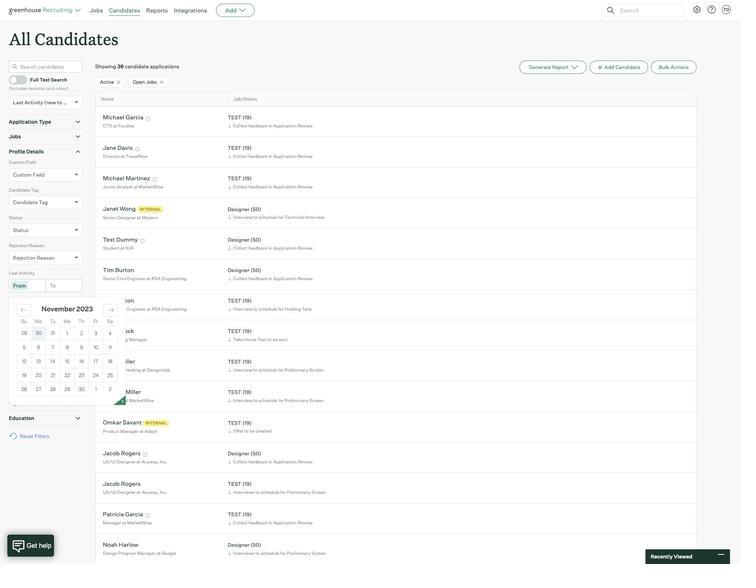 Task type: vqa. For each thing, say whether or not it's contained in the screenshot.


Task type: locate. For each thing, give the bounding box(es) containing it.
jacob rogers link
[[103, 450, 141, 459], [103, 481, 141, 489]]

jacob rogers has been in application review for more than 5 days image
[[142, 453, 149, 458]]

for inside test (19) interview to schedule for holding tank
[[278, 307, 284, 312]]

5 button
[[17, 341, 31, 355]]

1 vertical spatial rejection
[[13, 255, 36, 261]]

candidate tag down custom field element
[[9, 187, 39, 193]]

tag down custom field element
[[31, 187, 39, 193]]

manager down brock at the left bottom of page
[[129, 337, 147, 343]]

2 (19) from the top
[[243, 145, 252, 151]]

4 (50) from the top
[[251, 451, 261, 457]]

Search candidates field
[[9, 61, 82, 73]]

1 rsa from the top
[[152, 276, 161, 282]]

to up tu
[[50, 310, 56, 317]]

test right the home
[[258, 337, 267, 343]]

custom down the profile details
[[13, 172, 32, 178]]

2 (50) from the top
[[251, 237, 261, 243]]

(19) for director at travelnow
[[243, 145, 252, 151]]

2 button up sales
[[103, 383, 118, 397]]

1 horizontal spatial jobs
[[90, 7, 103, 14]]

(19) for engineering manager
[[243, 329, 252, 335]]

0 vertical spatial 2
[[80, 331, 83, 337]]

0 horizontal spatial 1
[[66, 331, 68, 337]]

inc. inside jacob rogers ux/ui designer at anyway, inc.
[[160, 490, 168, 496]]

1 vertical spatial 2 button
[[103, 383, 118, 397]]

generate report
[[529, 64, 569, 70]]

to inside the "test (19) take home test to be sent"
[[268, 337, 272, 343]]

harlow
[[119, 542, 138, 549]]

activity for last activity
[[19, 271, 35, 276]]

30 for "30" button to the bottom
[[79, 387, 85, 393]]

2 button down th
[[75, 327, 89, 341]]

senior for test (19)
[[103, 307, 116, 312]]

miller inside michael miller sales rep at marketwise
[[126, 389, 141, 396]]

add for add candidate
[[605, 64, 615, 70]]

jacob down 'product'
[[103, 450, 120, 458]]

1 (19) from the top
[[243, 115, 252, 121]]

screen
[[310, 368, 324, 373], [310, 398, 324, 404], [312, 490, 326, 496], [312, 551, 326, 557]]

candidates right jobs link at the left of page
[[109, 7, 140, 14]]

(50) inside designer (50) interview to schedule for technical interview
[[251, 206, 261, 213]]

30 down "23" button at the left bottom of the page
[[79, 387, 85, 393]]

1 senior from the top
[[103, 215, 116, 221]]

3 collect from the top
[[233, 184, 248, 190]]

manager inside the noah harlow design program manager at google
[[137, 551, 156, 557]]

jacob for jacob rogers
[[103, 450, 120, 458]]

(19) inside test (19) interviews to schedule for preliminary screen
[[243, 482, 252, 488]]

2 to from the top
[[50, 310, 56, 317]]

marketwise right "?"
[[129, 398, 154, 404]]

collect for michael garcia
[[233, 123, 248, 129]]

0 vertical spatial candidate
[[616, 64, 641, 70]]

1 interview to schedule for preliminary screen link from the top
[[227, 367, 326, 374]]

0 horizontal spatial 30 button
[[31, 327, 46, 341]]

1 horizontal spatial 1 button
[[89, 383, 103, 397]]

test (19) interviews to schedule for preliminary screen
[[228, 482, 326, 496]]

janet
[[103, 205, 119, 213]]

0 vertical spatial add
[[226, 7, 237, 14]]

collect feedback in application review link for test dummy
[[227, 245, 315, 252]]

0 horizontal spatial be
[[250, 429, 255, 435]]

1 in from the top
[[269, 123, 273, 129]]

1 vertical spatial anyway,
[[142, 490, 159, 496]]

1 horizontal spatial 2
[[109, 387, 112, 393]]

1 tim burton senior civil engineer at rsa engineering from the top
[[103, 267, 187, 282]]

1 horizontal spatial 30
[[79, 387, 85, 393]]

13 button
[[32, 355, 46, 369]]

test inside test (19) interviews to schedule for preliminary screen
[[228, 482, 242, 488]]

ux/ui
[[103, 460, 116, 465], [103, 490, 116, 496]]

0 vertical spatial candidate tag
[[9, 187, 39, 193]]

jacob rogers link down ux/ui designer at anyway, inc.
[[103, 481, 141, 489]]

test (19) collect feedback in application review for patricia garcia
[[228, 512, 313, 526]]

candidate inside add candidate link
[[616, 64, 641, 70]]

1 civil from the top
[[117, 276, 126, 282]]

1 vertical spatial tim
[[103, 297, 114, 305]]

2 tim from the top
[[103, 297, 114, 305]]

0 vertical spatial last
[[13, 99, 23, 105]]

1 vertical spatial activity
[[19, 271, 35, 276]]

anyway, down jacob rogers has been in application review for more than 5 days icon
[[142, 460, 159, 465]]

1 vertical spatial 1 button
[[89, 383, 103, 397]]

jacob rogers ux/ui designer at anyway, inc.
[[103, 481, 168, 496]]

google
[[162, 551, 176, 557]]

schedule
[[259, 215, 277, 220], [259, 307, 277, 312], [259, 368, 277, 373], [259, 398, 277, 404], [261, 490, 280, 496], [261, 551, 280, 557]]

rejection reason down status element
[[9, 243, 45, 249]]

3 in from the top
[[269, 184, 273, 190]]

rsa for designer (50)
[[152, 276, 161, 282]]

custom down the profile
[[9, 160, 25, 165]]

1 from from the top
[[13, 283, 26, 289]]

1 tim burton link from the top
[[103, 267, 134, 275]]

modern
[[142, 215, 158, 221]]

miller inside "linda miller head of marketing at designhub"
[[120, 358, 135, 366]]

manager right program
[[137, 551, 156, 557]]

2 rsa from the top
[[152, 307, 161, 312]]

1 vertical spatial to
[[50, 310, 56, 317]]

0 vertical spatial interviews to schedule for preliminary screen link
[[227, 489, 328, 496]]

0 vertical spatial reason
[[29, 243, 45, 249]]

Search text field
[[619, 5, 678, 16]]

test inside the "test (19) take home test to be sent"
[[228, 329, 242, 335]]

manager down savant
[[120, 429, 139, 435]]

3 michael from the top
[[103, 389, 124, 396]]

application
[[9, 119, 38, 125], [273, 123, 297, 129], [273, 154, 297, 159], [273, 184, 297, 190], [273, 246, 297, 251], [273, 276, 297, 282], [273, 460, 297, 465], [273, 521, 297, 526]]

(19) for junior analyst at marketwise
[[243, 176, 252, 182]]

1 vertical spatial garcia
[[125, 511, 143, 519]]

0 vertical spatial 2 button
[[75, 327, 89, 341]]

1 vertical spatial candidate
[[9, 187, 30, 193]]

td button
[[723, 5, 732, 14]]

10 test from the top
[[228, 512, 242, 518]]

10 button
[[89, 341, 103, 355]]

activity down rejection reason element
[[19, 271, 35, 276]]

internal for omkar savant
[[146, 421, 167, 426]]

3 (19) from the top
[[243, 176, 252, 182]]

interview to schedule for preliminary screen link up created
[[227, 398, 326, 405]]

(19) for product manager at adept
[[243, 420, 252, 427]]

0 vertical spatial 29 button
[[17, 327, 31, 341]]

1 vertical spatial rogers
[[121, 481, 141, 488]]

in for patricia garcia
[[269, 521, 273, 526]]

on down su on the bottom left of page
[[21, 326, 27, 332]]

30 button down mo
[[31, 327, 46, 341]]

designer (50) collect feedback in application review for test dummy
[[228, 237, 313, 251]]

29 for left 29 button
[[21, 331, 27, 337]]

1 down we
[[66, 331, 68, 337]]

we
[[64, 319, 71, 325]]

tim burton senior civil engineer at rsa engineering down n/a
[[103, 267, 187, 282]]

schedule inside test (19) interviews to schedule for preliminary screen
[[261, 490, 280, 496]]

test
[[103, 236, 115, 244], [258, 337, 267, 343]]

td button
[[721, 4, 733, 15]]

take home test to be sent link
[[227, 336, 290, 343]]

jobs left candidates link at the left top of page
[[90, 7, 103, 14]]

activity down resumes
[[25, 99, 43, 105]]

to inside test (19) interviews to schedule for preliminary screen
[[256, 490, 260, 496]]

michael garcia has been in application review for more than 5 days image
[[145, 117, 152, 121]]

jane davis has been in application review for more than 5 days image
[[134, 147, 141, 152]]

0 vertical spatial internal
[[140, 207, 161, 212]]

jacob
[[103, 450, 120, 458], [103, 481, 120, 488]]

in for test dummy
[[269, 246, 273, 251]]

old)
[[63, 99, 73, 105]]

0 vertical spatial designer (50) collect feedback in application review
[[228, 237, 313, 251]]

michael inside michael miller sales rep at marketwise
[[103, 389, 124, 396]]

burton down n/a
[[115, 267, 134, 274]]

to inside test (19) interview to schedule for holding tank
[[253, 307, 258, 312]]

collect feedback in application review link for patricia garcia
[[227, 520, 315, 527]]

1 vertical spatial engineering
[[162, 307, 187, 312]]

rejection reason up last activity
[[13, 255, 55, 261]]

interview to schedule for technical interview link
[[227, 214, 327, 221]]

analyst
[[117, 184, 133, 190]]

0 vertical spatial tim burton senior civil engineer at rsa engineering
[[103, 267, 187, 282]]

0 vertical spatial miller
[[120, 358, 135, 366]]

preliminary inside test (19) interviews to schedule for preliminary screen
[[287, 490, 311, 496]]

manager at marketwise
[[103, 521, 152, 526]]

add inside add popup button
[[226, 7, 237, 14]]

from up 5
[[13, 338, 26, 345]]

notes)
[[55, 86, 68, 91]]

anyway, up patricia garcia has been in application review for more than 5 days icon
[[142, 490, 159, 496]]

profile details
[[9, 148, 44, 155]]

test for cto at foodies
[[228, 115, 242, 121]]

senior down student
[[103, 276, 116, 282]]

1 collect feedback in application review link from the top
[[227, 122, 315, 129]]

1 horizontal spatial 1
[[95, 387, 97, 393]]

6 collect feedback in application review link from the top
[[227, 459, 315, 466]]

0 horizontal spatial 30
[[36, 331, 42, 337]]

michael up junior
[[103, 175, 124, 182]]

1 engineer from the top
[[127, 276, 146, 282]]

4 feedback from the top
[[249, 246, 268, 251]]

29 button down su on the bottom left of page
[[17, 327, 31, 341]]

linda miller head of marketing at designhub
[[103, 358, 170, 373]]

0 vertical spatial be
[[273, 337, 278, 343]]

0 vertical spatial 1 button
[[60, 327, 74, 341]]

2 civil from the top
[[117, 307, 126, 312]]

1 vertical spatial on
[[21, 326, 27, 332]]

4
[[109, 331, 112, 337]]

6 collect from the top
[[233, 460, 248, 465]]

14
[[51, 359, 55, 365]]

2 interview to schedule for preliminary screen link from the top
[[227, 398, 326, 405]]

schedule inside designer (50) interviews to schedule for preliminary screen
[[261, 551, 280, 557]]

from for applied
[[13, 310, 26, 317]]

1 review from the top
[[298, 123, 313, 129]]

1 horizontal spatial test
[[258, 337, 267, 343]]

collect feedback in application review link for michael garcia
[[227, 122, 315, 129]]

29 button down 22 button
[[60, 383, 74, 397]]

7 (19) from the top
[[243, 390, 252, 396]]

1 down 24 button
[[95, 387, 97, 393]]

interview inside test (19) interview to schedule for holding tank
[[233, 307, 253, 312]]

2 engineer from the top
[[127, 307, 146, 312]]

preliminary for jacob rogers
[[287, 490, 311, 496]]

engineer down n/a
[[127, 276, 146, 282]]

1 vertical spatial test
[[258, 337, 267, 343]]

29 right the 'hired'
[[21, 331, 27, 337]]

9 test from the top
[[228, 482, 242, 488]]

interviews for test
[[233, 490, 255, 496]]

jobs up the profile
[[9, 134, 21, 140]]

marketwise down michael martinez has been in application review for more than 5 days icon
[[139, 184, 164, 190]]

0 horizontal spatial jobs
[[9, 134, 21, 140]]

test dummy link
[[103, 236, 138, 245]]

screen for michael miller
[[310, 398, 324, 404]]

2 jacob from the top
[[103, 481, 120, 488]]

tim for designer
[[103, 267, 114, 274]]

rogers for jacob rogers ux/ui designer at anyway, inc.
[[121, 481, 141, 488]]

2 senior from the top
[[103, 276, 116, 282]]

(19) inside the "test (19) take home test to be sent"
[[243, 329, 252, 335]]

on
[[26, 299, 32, 304], [21, 326, 27, 332]]

michael miller link
[[103, 389, 141, 397]]

designer (50) interviews to schedule for preliminary screen
[[228, 543, 326, 557]]

(50) for jacob rogers
[[251, 451, 261, 457]]

0 horizontal spatial 2 button
[[75, 327, 89, 341]]

candidate reports are now available! apply filters and select "view in app" element
[[520, 61, 587, 74]]

internal up modern
[[140, 207, 161, 212]]

7 feedback from the top
[[249, 521, 268, 526]]

candidate tag up status element
[[13, 199, 48, 206]]

rsa
[[152, 276, 161, 282], [152, 307, 161, 312]]

be left created
[[250, 429, 255, 435]]

1 interviews to schedule for preliminary screen link from the top
[[227, 489, 328, 496]]

to for last activity
[[50, 283, 56, 289]]

burton up brock at the left bottom of page
[[115, 297, 134, 305]]

1 vertical spatial from
[[13, 310, 26, 317]]

rogers up ux/ui designer at anyway, inc.
[[121, 450, 141, 458]]

garcia inside "link"
[[126, 114, 144, 121]]

2 collect feedback in application review link from the top
[[227, 153, 315, 160]]

3 to from the top
[[50, 338, 56, 345]]

1 button
[[60, 327, 74, 341], [89, 383, 103, 397]]

17 button
[[89, 355, 103, 369]]

tim down student
[[103, 267, 114, 274]]

5 feedback from the top
[[249, 276, 268, 282]]

0 vertical spatial michael
[[103, 114, 124, 121]]

2 test (19) collect feedback in application review from the top
[[228, 145, 313, 159]]

0 vertical spatial 29
[[21, 331, 27, 337]]

0 vertical spatial garcia
[[126, 114, 144, 121]]

status up rejection reason element
[[13, 227, 29, 233]]

1 vertical spatial rsa
[[152, 307, 161, 312]]

to for applied on
[[50, 310, 56, 317]]

30 button down "23" button at the left bottom of the page
[[75, 383, 89, 397]]

from up su on the bottom left of page
[[13, 310, 26, 317]]

test for senior civil engineer at rsa engineering
[[228, 298, 242, 304]]

5 test from the top
[[228, 329, 242, 335]]

collect feedback in application review link
[[227, 122, 315, 129], [227, 153, 315, 160], [227, 184, 315, 190], [227, 245, 315, 252], [227, 275, 315, 282], [227, 459, 315, 466], [227, 520, 315, 527]]

sa
[[107, 319, 113, 325]]

last down the (includes
[[13, 99, 23, 105]]

test up student
[[103, 236, 115, 244]]

junior
[[103, 184, 116, 190]]

search
[[51, 77, 67, 83]]

to inside test (19) offer to be created
[[245, 429, 249, 435]]

schedule for linda miller
[[259, 368, 277, 373]]

michael miller sales rep at marketwise
[[103, 389, 154, 404]]

on for applied on
[[26, 299, 32, 304]]

test for sales rep at marketwise
[[228, 390, 242, 396]]

3 from from the top
[[13, 338, 26, 345]]

add inside add candidate link
[[605, 64, 615, 70]]

garcia up manager at marketwise
[[125, 511, 143, 519]]

2 up sales
[[109, 387, 112, 393]]

michael up cto at foodies
[[103, 114, 124, 121]]

candidate down custom field element
[[9, 187, 30, 193]]

21 button
[[46, 369, 60, 383]]

tim burton senior civil engineer at rsa engineering up brock at the left bottom of page
[[103, 297, 187, 312]]

candidate up status element
[[13, 199, 38, 206]]

0 vertical spatial status
[[9, 215, 22, 221]]

5 collect from the top
[[233, 276, 248, 282]]

1 to from the top
[[50, 283, 56, 289]]

0 vertical spatial senior
[[103, 215, 116, 221]]

schedule for jacob rogers
[[261, 490, 280, 496]]

review for patricia garcia
[[298, 521, 313, 526]]

application for michael martinez
[[273, 184, 297, 190]]

5 (50) from the top
[[251, 543, 261, 549]]

1 vertical spatial interview to schedule for preliminary screen link
[[227, 398, 326, 405]]

0 vertical spatial 30 button
[[31, 327, 46, 341]]

2 collect from the top
[[233, 154, 248, 159]]

6 (19) from the top
[[243, 359, 252, 365]]

garcia up foodies
[[126, 114, 144, 121]]

1 collect from the top
[[233, 123, 248, 129]]

designer (50) collect feedback in application review up test (19) interview to schedule for holding tank
[[228, 268, 313, 282]]

22
[[65, 373, 70, 379]]

marketwise inside michael miller sales rep at marketwise
[[129, 398, 154, 404]]

collect feedback in application review link for jacob rogers
[[227, 459, 315, 466]]

10 (19) from the top
[[243, 512, 252, 518]]

1 vertical spatial tim burton link
[[103, 297, 134, 306]]

review
[[298, 123, 313, 129], [298, 154, 313, 159], [298, 184, 313, 190], [298, 246, 313, 251], [298, 276, 313, 282], [298, 460, 313, 465], [298, 521, 313, 526]]

home
[[244, 337, 257, 343]]

profile
[[9, 148, 25, 155]]

at inside michael miller sales rep at marketwise
[[124, 398, 128, 404]]

ux/ui up patricia
[[103, 490, 116, 496]]

be left sent
[[273, 337, 278, 343]]

jacob inside jacob rogers ux/ui designer at anyway, inc.
[[103, 481, 120, 488]]

from down last activity
[[13, 283, 26, 289]]

move forward to switch to the next month. image
[[107, 307, 114, 314]]

interviews inside test (19) interviews to schedule for preliminary screen
[[233, 490, 255, 496]]

rogers down ux/ui designer at anyway, inc.
[[121, 481, 141, 488]]

30 down mo
[[36, 331, 42, 337]]

test for junior analyst at marketwise
[[228, 176, 242, 182]]

1 vertical spatial michael
[[103, 175, 124, 182]]

ux/ui inside jacob rogers ux/ui designer at anyway, inc.
[[103, 490, 116, 496]]

6
[[37, 345, 40, 351]]

test (19) interview to schedule for preliminary screen for michael miller
[[228, 390, 324, 404]]

candidate
[[616, 64, 641, 70], [9, 187, 30, 193], [13, 199, 38, 206]]

24
[[93, 373, 99, 379]]

engineer up brock at the left bottom of page
[[127, 307, 146, 312]]

review for michael garcia
[[298, 123, 313, 129]]

11 button
[[103, 341, 117, 355]]

senior up sa
[[103, 307, 116, 312]]

for inside test (19) interviews to schedule for preliminary screen
[[281, 490, 286, 496]]

rejection
[[9, 243, 28, 249], [13, 255, 36, 261]]

0 vertical spatial activity
[[25, 99, 43, 105]]

1 horizontal spatial 30 button
[[75, 383, 89, 397]]

feedback
[[249, 123, 268, 129], [249, 154, 268, 159], [249, 184, 268, 190], [249, 246, 268, 251], [249, 276, 268, 282], [249, 460, 268, 465], [249, 521, 268, 526]]

0 horizontal spatial 29
[[21, 331, 27, 337]]

1 vertical spatial tim burton senior civil engineer at rsa engineering
[[103, 297, 187, 312]]

civil for designer (50)
[[117, 276, 126, 282]]

1 vertical spatial jacob
[[103, 481, 120, 488]]

noah harlow design program manager at google
[[103, 542, 176, 557]]

tim burton senior civil engineer at rsa engineering
[[103, 267, 187, 282], [103, 297, 187, 312]]

(19) inside test (19) offer to be created
[[243, 420, 252, 427]]

1 vertical spatial 29
[[64, 387, 70, 393]]

0 vertical spatial engineering
[[162, 276, 187, 282]]

0 vertical spatial inc.
[[160, 460, 168, 465]]

marketwise down patricia garcia has been in application review for more than 5 days icon
[[127, 521, 152, 526]]

jobs right open
[[146, 79, 157, 85]]

1 inc. from the top
[[160, 460, 168, 465]]

(19) for ux/ui designer at anyway, inc.
[[243, 482, 252, 488]]

6 feedback from the top
[[249, 460, 268, 465]]

2 anyway, from the top
[[142, 490, 159, 496]]

to up november
[[50, 283, 56, 289]]

collect for test dummy
[[233, 246, 248, 251]]

rogers inside jacob rogers ux/ui designer at anyway, inc.
[[121, 481, 141, 488]]

1 burton from the top
[[115, 267, 134, 274]]

0 vertical spatial rsa
[[152, 276, 161, 282]]

8 (19) from the top
[[243, 420, 252, 427]]

status down candidate tag element
[[9, 215, 22, 221]]

2 vertical spatial designer (50) collect feedback in application review
[[228, 451, 313, 465]]

1 michael from the top
[[103, 114, 124, 121]]

1 test from the top
[[228, 115, 242, 121]]

?
[[121, 400, 124, 406]]

on for hired on
[[21, 326, 27, 332]]

to inside designer (50) interview to schedule for technical interview
[[253, 215, 258, 220]]

garcia for patricia garcia
[[125, 511, 143, 519]]

26
[[21, 387, 27, 393]]

internal up adept at the bottom left of the page
[[146, 421, 167, 426]]

1 vertical spatial jacob rogers link
[[103, 481, 141, 489]]

test inside test (19) offer to be created
[[228, 420, 242, 427]]

to up 7
[[50, 338, 56, 345]]

jacob rogers link up ux/ui designer at anyway, inc.
[[103, 450, 141, 459]]

1 vertical spatial inc.
[[160, 490, 168, 496]]

michael inside "link"
[[103, 114, 124, 121]]

schedule for michael miller
[[259, 398, 277, 404]]

2 vertical spatial from
[[13, 338, 26, 345]]

inc.
[[160, 460, 168, 465], [160, 490, 168, 496]]

2 rogers from the top
[[121, 481, 141, 488]]

1 jacob from the top
[[103, 450, 120, 458]]

designer (50) collect feedback in application review down created
[[228, 451, 313, 465]]

internal for janet wong
[[140, 207, 161, 212]]

candidate left bulk on the right top of page
[[616, 64, 641, 70]]

last up applied
[[9, 271, 18, 276]]

2 michael from the top
[[103, 175, 124, 182]]

travelnow
[[126, 154, 148, 159]]

pipeline tasks
[[9, 401, 45, 407]]

tim
[[103, 267, 114, 274], [103, 297, 114, 305]]

2 review from the top
[[298, 154, 313, 159]]

2 inc. from the top
[[160, 490, 168, 496]]

0 vertical spatial marketwise
[[139, 184, 164, 190]]

michael up sales
[[103, 389, 124, 396]]

civil right move forward to switch to the next month. image
[[117, 307, 126, 312]]

1 vertical spatial civil
[[117, 307, 126, 312]]

last for last activity (new to old)
[[13, 99, 23, 105]]

1 vertical spatial miller
[[126, 389, 141, 396]]

jobs link
[[90, 7, 103, 14]]

interview
[[233, 215, 253, 220], [306, 215, 325, 220], [233, 307, 253, 312], [233, 368, 253, 373], [233, 398, 253, 404]]

tim burton link down student at n/a
[[103, 267, 134, 275]]

1 test (19) collect feedback in application review from the top
[[228, 115, 313, 129]]

1 vertical spatial candidate tag
[[13, 199, 48, 206]]

(19) inside test (19) interview to schedule for holding tank
[[243, 298, 252, 304]]

1 vertical spatial internal
[[146, 421, 167, 426]]

20
[[36, 373, 42, 379]]

collect
[[233, 123, 248, 129], [233, 154, 248, 159], [233, 184, 248, 190], [233, 246, 248, 251], [233, 276, 248, 282], [233, 460, 248, 465], [233, 521, 248, 526]]

1 interviews from the top
[[233, 490, 255, 496]]

civil down student at n/a
[[117, 276, 126, 282]]

ux/ui down jacob rogers
[[103, 460, 116, 465]]

internal
[[140, 207, 161, 212], [146, 421, 167, 426]]

candidates down jobs link at the left of page
[[35, 28, 119, 50]]

1 tim from the top
[[103, 267, 114, 274]]

29 down 22 button
[[64, 387, 70, 393]]

showing 36 candidate applications
[[95, 63, 180, 70]]

test dummy has been in application review for more than 5 days image
[[139, 239, 146, 244]]

0 vertical spatial tim
[[103, 267, 114, 274]]

bulk actions link
[[652, 61, 697, 74]]

0 vertical spatial burton
[[115, 267, 134, 274]]

7 collect from the top
[[233, 521, 248, 526]]

anyway, inside jacob rogers ux/ui designer at anyway, inc.
[[142, 490, 159, 496]]

0 vertical spatial tim burton link
[[103, 267, 134, 275]]

4 collect from the top
[[233, 246, 248, 251]]

3 feedback from the top
[[249, 184, 268, 190]]

3 senior from the top
[[103, 307, 116, 312]]

to inside designer (50) interviews to schedule for preliminary screen
[[256, 551, 260, 557]]

burton
[[115, 267, 134, 274], [115, 297, 134, 305]]

1 designer (50) collect feedback in application review from the top
[[228, 237, 313, 251]]

to for hired on
[[50, 338, 56, 345]]

schedule inside test (19) interview to schedule for holding tank
[[259, 307, 277, 312]]

0 vertical spatial test (19) interview to schedule for preliminary screen
[[228, 359, 324, 373]]

michael for michael martinez
[[103, 175, 124, 182]]

2 vertical spatial candidate
[[13, 199, 38, 206]]

from for hired
[[13, 338, 26, 345]]

savant
[[123, 419, 142, 427]]

to
[[50, 283, 56, 289], [50, 310, 56, 317], [50, 338, 56, 345]]

review for test dummy
[[298, 246, 313, 251]]

2 in from the top
[[269, 154, 273, 159]]

to for sales rep at marketwise
[[253, 398, 258, 404]]

8 test from the top
[[228, 420, 242, 427]]

1 (50) from the top
[[251, 206, 261, 213]]

1 vertical spatial last
[[9, 271, 18, 276]]

cto at foodies
[[103, 123, 134, 129]]

tag up status element
[[39, 199, 48, 206]]

2 tim burton senior civil engineer at rsa engineering from the top
[[103, 297, 187, 312]]

4 test (19) collect feedback in application review from the top
[[228, 512, 313, 526]]

0 vertical spatial rejection reason
[[9, 243, 45, 249]]

3 designer (50) collect feedback in application review from the top
[[228, 451, 313, 465]]

test inside test (19) interview to schedule for holding tank
[[228, 298, 242, 304]]

1 horizontal spatial 2 button
[[103, 383, 118, 397]]

2 vertical spatial engineering
[[103, 337, 128, 343]]

1 rogers from the top
[[121, 450, 141, 458]]

2 vertical spatial senior
[[103, 307, 116, 312]]

4 review from the top
[[298, 246, 313, 251]]

engineer for designer (50)
[[127, 276, 146, 282]]

2 horizontal spatial jobs
[[146, 79, 157, 85]]

12 button
[[17, 355, 31, 369]]

collect for patricia garcia
[[233, 521, 248, 526]]

in for jane davis
[[269, 154, 273, 159]]

1 vertical spatial test (19) interview to schedule for preliminary screen
[[228, 390, 324, 404]]

3 test from the top
[[228, 176, 242, 182]]

jacob up patricia
[[103, 481, 120, 488]]

1 vertical spatial ux/ui
[[103, 490, 116, 496]]

tim burton link up move forward to switch to the next month. image
[[103, 297, 134, 306]]

1 button down we
[[60, 327, 74, 341]]

0 vertical spatial 30
[[36, 331, 42, 337]]

2 from from the top
[[13, 310, 26, 317]]

2 down th
[[80, 331, 83, 337]]

screen inside test (19) interviews to schedule for preliminary screen
[[312, 490, 326, 496]]

2 ux/ui from the top
[[103, 490, 116, 496]]

for for michael miller
[[278, 398, 284, 404]]

29
[[21, 331, 27, 337], [64, 387, 70, 393]]

be inside the "test (19) take home test to be sent"
[[273, 337, 278, 343]]

9 button
[[75, 341, 89, 355]]

5 (19) from the top
[[243, 329, 252, 335]]

1 button down 24 button
[[89, 383, 103, 397]]

0 vertical spatial on
[[26, 299, 32, 304]]

30 button
[[31, 327, 46, 341], [75, 383, 89, 397]]

1 horizontal spatial add
[[605, 64, 615, 70]]

7 collect feedback in application review link from the top
[[227, 520, 315, 527]]

designer (50) collect feedback in application review down interview to schedule for technical interview link at the left
[[228, 237, 313, 251]]

0 vertical spatial custom
[[9, 160, 25, 165]]

13
[[36, 359, 41, 365]]

6 review from the top
[[298, 460, 313, 465]]

on up the move backward to switch to the previous month. icon
[[26, 299, 32, 304]]

senior down the janet
[[103, 215, 116, 221]]

test for manager at marketwise
[[228, 512, 242, 518]]

interview to schedule for preliminary screen link down sent
[[227, 367, 326, 374]]

7 in from the top
[[269, 521, 273, 526]]

1 feedback from the top
[[249, 123, 268, 129]]

last activity (new to old) option
[[13, 99, 73, 105]]

at inside jacob rogers ux/ui designer at anyway, inc.
[[137, 490, 141, 496]]

0 horizontal spatial 2
[[80, 331, 83, 337]]

preliminary for michael miller
[[285, 398, 309, 404]]

zach
[[103, 328, 117, 335]]

add for add
[[226, 7, 237, 14]]

miller
[[120, 358, 135, 366], [126, 389, 141, 396]]

0 vertical spatial ux/ui
[[103, 460, 116, 465]]

interviews inside designer (50) interviews to schedule for preliminary screen
[[233, 551, 255, 557]]

1 vertical spatial custom field
[[13, 172, 45, 178]]

6 button
[[32, 341, 46, 355]]

3 test (19) collect feedback in application review from the top
[[228, 176, 313, 190]]

jacob for jacob rogers ux/ui designer at anyway, inc.
[[103, 481, 120, 488]]

2 interviews to schedule for preliminary screen link from the top
[[227, 551, 328, 558]]

2 test from the top
[[228, 145, 242, 151]]

to for ux/ui designer at anyway, inc.
[[256, 490, 260, 496]]

9 (19) from the top
[[243, 482, 252, 488]]

6 in from the top
[[269, 460, 273, 465]]

engineering
[[162, 276, 187, 282], [162, 307, 187, 312], [103, 337, 128, 343]]

tim up move forward to switch to the next month. image
[[103, 297, 114, 305]]

1 test (19) interview to schedule for preliminary screen from the top
[[228, 359, 324, 373]]

0 vertical spatial interviews
[[233, 490, 255, 496]]

interview for linda miller
[[233, 368, 253, 373]]

1 horizontal spatial 29 button
[[60, 383, 74, 397]]

(19) for senior civil engineer at rsa engineering
[[243, 298, 252, 304]]

5 in from the top
[[269, 276, 273, 282]]

2 test (19) interview to schedule for preliminary screen from the top
[[228, 390, 324, 404]]



Task type: describe. For each thing, give the bounding box(es) containing it.
open
[[133, 79, 145, 85]]

application type
[[9, 119, 51, 125]]

viewed
[[675, 554, 693, 561]]

report
[[553, 64, 569, 70]]

at inside the noah harlow design program manager at google
[[157, 551, 161, 557]]

engineering for test (19)
[[162, 307, 187, 312]]

designer inside jacob rogers ux/ui designer at anyway, inc.
[[117, 490, 136, 496]]

feedback for test dummy
[[249, 246, 268, 251]]

test (19) interview to schedule for preliminary screen for linda miller
[[228, 359, 324, 373]]

technical
[[285, 215, 305, 220]]

feedback for jacob rogers
[[249, 460, 268, 465]]

1 vertical spatial 29 button
[[60, 383, 74, 397]]

greenhouse recruiting image
[[9, 6, 75, 15]]

8
[[66, 345, 69, 351]]

to for product manager at adept
[[245, 429, 249, 435]]

full
[[30, 77, 39, 83]]

2 for the top 2 'button'
[[80, 331, 83, 337]]

activity for last activity (new to old)
[[25, 99, 43, 105]]

move backward to switch to the previous month. image
[[21, 307, 28, 314]]

manager inside zach brock engineering manager
[[129, 337, 147, 343]]

interview to schedule for preliminary screen link for linda miller
[[227, 367, 326, 374]]

add candidate
[[605, 64, 641, 70]]

(50) inside designer (50) interviews to schedule for preliminary screen
[[251, 543, 261, 549]]

in for michael garcia
[[269, 123, 273, 129]]

manager down patricia
[[103, 521, 121, 526]]

generate report button
[[520, 61, 587, 74]]

24 button
[[89, 369, 103, 383]]

rep
[[115, 398, 123, 404]]

rsa for test (19)
[[152, 307, 161, 312]]

rogers for jacob rogers
[[121, 450, 141, 458]]

omkar
[[103, 419, 122, 427]]

2 for 2 'button' to the right
[[109, 387, 112, 393]]

design
[[103, 551, 117, 557]]

to for senior designer at modern
[[253, 215, 258, 220]]

engineering inside zach brock engineering manager
[[103, 337, 128, 343]]

ux/ui designer at anyway, inc.
[[103, 460, 168, 465]]

in for michael martinez
[[269, 184, 273, 190]]

interviews to schedule for preliminary screen link for harlow
[[227, 551, 328, 558]]

adept
[[145, 429, 157, 435]]

rejection reason element
[[9, 242, 82, 270]]

student
[[103, 246, 120, 251]]

5 collect feedback in application review link from the top
[[227, 275, 315, 282]]

michael garcia
[[103, 114, 144, 121]]

application for jacob rogers
[[273, 460, 297, 465]]

candidates link
[[109, 7, 140, 14]]

3 button
[[89, 327, 103, 341]]

recently
[[651, 554, 673, 561]]

collect for michael martinez
[[233, 184, 248, 190]]

holding
[[285, 307, 301, 312]]

reset
[[20, 434, 33, 440]]

for inside designer (50) interview to schedule for technical interview
[[278, 215, 284, 220]]

screen for linda miller
[[310, 368, 324, 373]]

26 button
[[17, 383, 31, 397]]

type
[[39, 119, 51, 125]]

1 jacob rogers link from the top
[[103, 450, 141, 459]]

2 jacob rogers link from the top
[[103, 481, 141, 489]]

be inside test (19) offer to be created
[[250, 429, 255, 435]]

(19) for sales rep at marketwise
[[243, 390, 252, 396]]

1 vertical spatial status
[[13, 227, 29, 233]]

candidate
[[125, 63, 149, 70]]

application for test dummy
[[273, 246, 297, 251]]

test for product manager at adept
[[228, 420, 242, 427]]

8 button
[[60, 341, 74, 355]]

collect feedback in application review link for michael martinez
[[227, 184, 315, 190]]

application for patricia garcia
[[273, 521, 297, 526]]

0 horizontal spatial 1 button
[[60, 327, 74, 341]]

program
[[118, 551, 136, 557]]

0 vertical spatial field
[[26, 160, 36, 165]]

2023
[[76, 305, 93, 313]]

applications
[[150, 63, 180, 70]]

7
[[52, 345, 54, 351]]

to for senior civil engineer at rsa engineering
[[253, 307, 258, 312]]

0 vertical spatial candidates
[[109, 7, 140, 14]]

collect feedback in application review link for jane davis
[[227, 153, 315, 160]]

jacob rogers
[[103, 450, 141, 458]]

screen for jacob rogers
[[312, 490, 326, 496]]

test for director at travelnow
[[228, 145, 242, 151]]

integrations
[[174, 7, 207, 14]]

(19) for manager at marketwise
[[243, 512, 252, 518]]

28 button
[[46, 383, 60, 397]]

test (19) collect feedback in application review for michael martinez
[[228, 176, 313, 190]]

7 button
[[46, 341, 60, 355]]

36
[[117, 63, 124, 70]]

tim burton link for designer
[[103, 267, 134, 275]]

for inside designer (50) interviews to schedule for preliminary screen
[[281, 551, 286, 557]]

test inside the "test (19) take home test to be sent"
[[258, 337, 267, 343]]

review for jacob rogers
[[298, 460, 313, 465]]

application for michael garcia
[[273, 123, 297, 129]]

jane davis
[[103, 144, 133, 152]]

9
[[80, 345, 83, 351]]

test for ux/ui designer at anyway, inc.
[[228, 482, 242, 488]]

burton for test
[[115, 297, 134, 305]]

test (19) take home test to be sent
[[228, 329, 288, 343]]

at inside "linda miller head of marketing at designhub"
[[142, 368, 146, 373]]

omkar savant
[[103, 419, 142, 427]]

1 for the leftmost "1" button
[[66, 331, 68, 337]]

interviews to schedule for preliminary screen link for rogers
[[227, 489, 328, 496]]

test (19) collect feedback in application review for michael garcia
[[228, 115, 313, 129]]

candidate tag element
[[9, 187, 82, 214]]

(50) for test dummy
[[251, 237, 261, 243]]

engineer for test (19)
[[127, 307, 146, 312]]

bulk actions
[[659, 64, 690, 70]]

jane
[[103, 144, 116, 152]]

(new
[[44, 99, 56, 105]]

reports link
[[146, 7, 168, 14]]

2 vertical spatial marketwise
[[127, 521, 152, 526]]

su
[[21, 319, 27, 325]]

schedule inside designer (50) interview to schedule for technical interview
[[259, 215, 277, 220]]

director
[[103, 154, 120, 159]]

preliminary inside designer (50) interviews to schedule for preliminary screen
[[287, 551, 311, 557]]

linda
[[103, 358, 119, 366]]

director at travelnow
[[103, 154, 148, 159]]

civil for test (19)
[[117, 307, 126, 312]]

status element
[[9, 214, 82, 242]]

review for michael martinez
[[298, 184, 313, 190]]

michael martinez
[[103, 175, 150, 182]]

1 vertical spatial candidates
[[35, 28, 119, 50]]

dummy
[[116, 236, 138, 244]]

wong
[[120, 205, 136, 213]]

open jobs
[[133, 79, 157, 85]]

patricia garcia has been in application review for more than 5 days image
[[144, 514, 151, 519]]

show potential duplicates
[[18, 354, 74, 360]]

last activity
[[9, 271, 35, 276]]

tim for test
[[103, 297, 114, 305]]

17
[[94, 359, 98, 365]]

test (19) collect feedback in application review for jane davis
[[228, 145, 313, 159]]

omkar savant link
[[103, 419, 142, 428]]

interviews for designer
[[233, 551, 255, 557]]

designhub
[[147, 368, 170, 373]]

tim burton senior civil engineer at rsa engineering for designer
[[103, 267, 187, 282]]

in for jacob rogers
[[269, 460, 273, 465]]

responsibility
[[9, 386, 45, 392]]

details
[[26, 148, 44, 155]]

and
[[47, 86, 54, 91]]

interview for tim burton
[[233, 307, 253, 312]]

review for jane davis
[[298, 154, 313, 159]]

1 vertical spatial tag
[[39, 199, 48, 206]]

tim burton senior civil engineer at rsa engineering for test
[[103, 297, 187, 312]]

last for last activity
[[9, 271, 18, 276]]

configure image
[[693, 5, 702, 14]]

? button
[[114, 396, 126, 406]]

name
[[101, 96, 114, 102]]

interview to schedule for preliminary screen link for michael miller
[[227, 398, 326, 405]]

1 vertical spatial reason
[[37, 255, 55, 261]]

test for head of marketing at designhub
[[228, 359, 242, 365]]

1 vertical spatial jobs
[[146, 79, 157, 85]]

14 button
[[46, 355, 60, 369]]

0 vertical spatial rejection
[[9, 243, 28, 249]]

created
[[256, 429, 272, 435]]

(19) for cto at foodies
[[243, 115, 252, 121]]

reports
[[146, 7, 168, 14]]

1 ux/ui from the top
[[103, 460, 116, 465]]

to for head of marketing at designhub
[[253, 368, 258, 373]]

add button
[[216, 4, 255, 17]]

job/status
[[234, 96, 258, 102]]

3 (50) from the top
[[251, 268, 261, 274]]

miller for michael miller
[[126, 389, 141, 396]]

for for tim burton
[[278, 307, 284, 312]]

november
[[42, 305, 75, 313]]

offer to be created link
[[227, 428, 274, 435]]

0 vertical spatial custom field
[[9, 160, 36, 165]]

marketing
[[120, 368, 141, 373]]

feedback for patricia garcia
[[249, 521, 268, 526]]

jane davis link
[[103, 144, 133, 153]]

michael martinez has been in application review for more than 5 days image
[[151, 178, 158, 182]]

23 button
[[75, 369, 89, 383]]

1 vertical spatial rejection reason
[[13, 255, 55, 261]]

16
[[79, 359, 84, 365]]

designer inside designer (50) interviews to schedule for preliminary screen
[[228, 543, 250, 549]]

tank
[[302, 307, 312, 312]]

5 review from the top
[[298, 276, 313, 282]]

1 vertical spatial field
[[33, 172, 45, 178]]

november 2023 region
[[9, 298, 343, 411]]

0 vertical spatial test
[[103, 236, 115, 244]]

1 anyway, from the top
[[142, 460, 159, 465]]

2 designer (50) collect feedback in application review from the top
[[228, 268, 313, 282]]

garcia for michael garcia
[[126, 114, 144, 121]]

designer (50) collect feedback in application review for jacob rogers
[[228, 451, 313, 465]]

mo
[[35, 319, 42, 325]]

martinez
[[126, 175, 150, 182]]

checkmark image
[[12, 77, 18, 82]]

screen inside designer (50) interviews to schedule for preliminary screen
[[312, 551, 326, 557]]

noah
[[103, 542, 118, 549]]

reset filters button
[[9, 430, 53, 444]]

foodies
[[118, 123, 134, 129]]

21
[[51, 373, 55, 379]]

feedback for michael garcia
[[249, 123, 268, 129]]

1 vertical spatial custom
[[13, 172, 32, 178]]

1 vertical spatial 30 button
[[75, 383, 89, 397]]

(19) for head of marketing at designhub
[[243, 359, 252, 365]]

senior designer at modern
[[103, 215, 158, 221]]

0 vertical spatial tag
[[31, 187, 39, 193]]

30 for the topmost "30" button
[[36, 331, 42, 337]]

5
[[23, 345, 26, 351]]

take
[[233, 337, 243, 343]]

potential
[[31, 354, 51, 360]]

senior for designer (50)
[[103, 276, 116, 282]]

custom field element
[[9, 159, 82, 187]]

27 button
[[32, 383, 46, 397]]

designer inside designer (50) interview to schedule for technical interview
[[228, 206, 250, 213]]

0 horizontal spatial 29 button
[[17, 327, 31, 341]]

application for jane davis
[[273, 154, 297, 159]]

test for engineering manager
[[228, 329, 242, 335]]

michael for michael garcia
[[103, 114, 124, 121]]

interview for michael miller
[[233, 398, 253, 404]]



